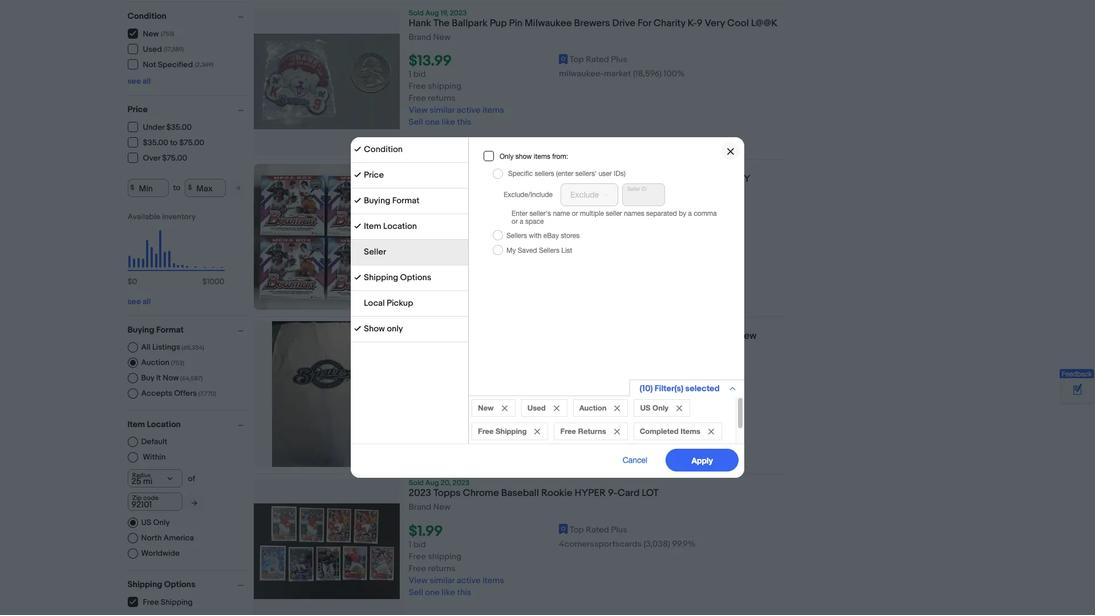 Task type: locate. For each thing, give the bounding box(es) containing it.
0 vertical spatial filter applied image
[[354, 146, 361, 153]]

3 1 bid from the top
[[409, 540, 426, 551]]

hyper
[[575, 488, 606, 500]]

1 filter applied image from the top
[[354, 172, 361, 179]]

0 vertical spatial price
[[127, 104, 148, 115]]

milwaukee
[[525, 18, 572, 29], [409, 331, 456, 342]]

remove filter - show only - free returns image
[[614, 429, 620, 435]]

free shipping down shipping options "dropdown button"
[[143, 598, 193, 608]]

2 sold from the top
[[409, 479, 424, 488]]

4 rated from the top
[[586, 525, 609, 536]]

1 returns from the top
[[428, 93, 456, 104]]

(10) filter(s) selected
[[640, 384, 720, 395]]

2023 right the 20,
[[453, 479, 469, 488]]

1 vertical spatial brewers
[[458, 331, 494, 342]]

1 shipping from the top
[[428, 81, 461, 92]]

aug
[[425, 9, 439, 18], [425, 479, 439, 488]]

2 this from the top
[[457, 285, 471, 296]]

blanket
[[550, 331, 583, 342]]

0 vertical spatial (18,596)
[[633, 69, 662, 79]]

0 horizontal spatial item location
[[127, 419, 181, 430]]

3 view from the top
[[409, 430, 428, 441]]

item inside tab
[[364, 221, 381, 232]]

specified
[[158, 60, 193, 70]]

price inside tab
[[364, 170, 384, 181]]

milwaukee- inside milwaukee-market (18,596) 100% free shipping free returns view similar active items sell one like this
[[559, 69, 604, 79]]

1 all from the top
[[143, 76, 151, 86]]

options
[[400, 273, 431, 283], [164, 580, 195, 591]]

see all down not
[[127, 76, 151, 86]]

us only up north
[[141, 518, 170, 528]]

rated
[[586, 54, 609, 65], [586, 222, 609, 233], [586, 379, 609, 390], [586, 525, 609, 536]]

1 horizontal spatial us only
[[640, 404, 668, 413]]

brewers left promo
[[458, 331, 494, 342]]

similar down the $79.99
[[430, 273, 455, 284]]

4 similar from the top
[[430, 576, 455, 587]]

used left remove filter - condition - used icon
[[527, 404, 546, 413]]

items inside milwaukee-market (18,596) 100% free shipping free returns view similar active items sell one like this
[[482, 105, 504, 116]]

milwaukee- down sold  aug 19, 2023 hank the ballpark pup pin milwaukee brewers drive for charity k-9 very cool l@@k brand new
[[559, 69, 604, 79]]

1 horizontal spatial free shipping
[[478, 427, 527, 436]]

4 top from the top
[[570, 525, 584, 536]]

items inside "free returns view similar active items sell one like this"
[[482, 273, 504, 284]]

returns down $1.99 at the bottom left
[[428, 564, 456, 575]]

 (7,770) Items text field
[[197, 390, 216, 398]]

2 filter applied image from the top
[[354, 223, 361, 230]]

location down buying format tab
[[383, 221, 417, 232]]

format down "price" tab
[[392, 196, 419, 206]]

see all button down '0' in the left top of the page
[[127, 297, 151, 307]]

us only down (10)
[[640, 404, 668, 413]]

1 vertical spatial see
[[127, 297, 141, 307]]

condition up "new (753)"
[[127, 11, 166, 21]]

sold
[[409, 9, 424, 18], [409, 479, 424, 488]]

1 1 from the top
[[409, 69, 411, 80]]

1 horizontal spatial auction
[[579, 404, 606, 413]]

0 horizontal spatial options
[[164, 580, 195, 591]]

item location up seller
[[364, 221, 417, 232]]

aug left 19,
[[425, 9, 439, 18]]

1 vertical spatial milwaukee
[[409, 331, 456, 342]]

to down under $35.00
[[170, 138, 177, 148]]

100% up the remove filter - item location - us only image
[[664, 394, 685, 405]]

(753) for auction
[[171, 360, 184, 367]]

3 this from the top
[[457, 442, 471, 453]]

1 horizontal spatial only
[[500, 153, 514, 161]]

1 top rated plus from the top
[[570, 54, 627, 65]]

0 vertical spatial (753)
[[161, 30, 174, 38]]

1 bid from the top
[[413, 69, 426, 80]]

filter applied image for item location
[[354, 223, 361, 230]]

2 like from the top
[[442, 285, 455, 296]]

2 view from the top
[[409, 273, 428, 284]]

(753) inside "new (753)"
[[161, 30, 174, 38]]

free shipping down remove filter - condition - new image at bottom left
[[478, 427, 527, 436]]

9
[[697, 18, 703, 29]]

1 horizontal spatial baseball
[[546, 173, 584, 185]]

active
[[457, 105, 481, 116], [457, 273, 481, 284], [457, 430, 481, 441], [457, 576, 481, 587]]

1 vertical spatial 1
[[409, 237, 411, 248]]

view inside "free returns view similar active items sell one like this"
[[409, 273, 428, 284]]

rated down sold  aug 19, 2023 hank the ballpark pup pin milwaukee brewers drive for charity k-9 very cool l@@k brand new
[[586, 54, 609, 65]]

3 similar from the top
[[430, 430, 455, 441]]

0 vertical spatial format
[[392, 196, 419, 206]]

2 returns from the top
[[428, 261, 456, 272]]

location inside item location tab
[[383, 221, 417, 232]]

not
[[143, 60, 156, 70]]

1 plus from the top
[[611, 54, 627, 65]]

auction
[[141, 358, 169, 368], [579, 404, 606, 413]]

3 view similar active items link from the top
[[409, 430, 504, 441]]

4 filter applied image from the top
[[354, 326, 361, 332]]

0 vertical spatial aug
[[425, 9, 439, 18]]

rated for $1.99
[[586, 525, 609, 536]]

under $35.00
[[143, 123, 192, 132]]

3 rated from the top
[[586, 379, 609, 390]]

2 see all from the top
[[127, 297, 151, 307]]

0 horizontal spatial milwaukee
[[409, 331, 456, 342]]

2 vertical spatial returns
[[428, 564, 456, 575]]

1 vertical spatial returns
[[428, 261, 456, 272]]

location
[[383, 221, 417, 232], [147, 419, 181, 430]]

None text field
[[127, 493, 182, 511]]

top
[[570, 54, 584, 65], [570, 222, 584, 233], [570, 379, 584, 390], [570, 525, 584, 536]]

buying format down "price" tab
[[364, 196, 419, 206]]

1 horizontal spatial location
[[383, 221, 417, 232]]

us only inside dialog
[[640, 404, 668, 413]]

2 similar from the top
[[430, 273, 455, 284]]

1000
[[207, 277, 224, 287]]

accepts offers (7,770)
[[141, 389, 216, 398]]

top rated plus down sold  aug 19, 2023 hank the ballpark pup pin milwaukee brewers drive for charity k-9 very cool l@@k brand new
[[570, 54, 627, 65]]

3 returns from the top
[[428, 564, 456, 575]]

for
[[638, 18, 651, 29]]

lot of 4 (four) 2021 bowman baseball trading cards mega boxes factory sealed brand new
[[409, 173, 751, 210]]

3 1 from the top
[[409, 540, 411, 551]]

new inside sold  aug 19, 2023 hank the ballpark pup pin milwaukee brewers drive for charity k-9 very cool l@@k brand new
[[433, 32, 450, 43]]

1 vertical spatial us
[[141, 518, 151, 528]]

2023 topps chrome baseball rookie hyper 9-card lot heading
[[409, 488, 659, 500]]

$1.99
[[409, 523, 443, 541]]

accepts
[[141, 389, 172, 398]]

2 vertical spatial 1 bid
[[409, 540, 426, 551]]

2 rated from the top
[[586, 222, 609, 233]]

1 one from the top
[[425, 117, 440, 128]]

top inside top rated plus milwaukee-market (18,596) 100%
[[570, 379, 584, 390]]

aug left the 20,
[[425, 479, 439, 488]]

2 all from the top
[[143, 297, 151, 307]]

free inside "free returns view similar active items sell one like this"
[[409, 261, 426, 272]]

1 vertical spatial auction
[[579, 404, 606, 413]]

100% inside milwaukee-market (18,596) 100% free shipping free returns view similar active items sell one like this
[[664, 69, 685, 79]]

it
[[156, 373, 161, 383]]

0 vertical spatial l@@k
[[751, 18, 777, 29]]

hank
[[409, 18, 431, 29]]

item location tab
[[351, 214, 468, 240]]

1 view from the top
[[409, 105, 428, 116]]

0 vertical spatial sold
[[409, 9, 424, 18]]

sell inside view similar active items sell one like this
[[409, 442, 423, 453]]

used up not
[[143, 44, 162, 54]]

shipping
[[428, 81, 461, 92], [428, 552, 461, 563]]

1 horizontal spatial us
[[640, 404, 650, 413]]

milwaukee inside milwaukee brewers promo sga blanket big huge 39" x 56" baseball brand new l@@k !
[[409, 331, 456, 342]]

shipping down seller
[[364, 273, 398, 283]]

see
[[127, 76, 141, 86], [127, 297, 141, 307]]

0 vertical spatial shipping
[[428, 81, 461, 92]]

filter applied image
[[354, 146, 361, 153], [354, 223, 361, 230]]

1 vertical spatial l@@k
[[409, 343, 435, 354]]

0 vertical spatial $35.00
[[166, 123, 192, 132]]

$75.00 down under $35.00
[[179, 138, 204, 148]]

1 market from the top
[[604, 69, 631, 79]]

sell inside 4cornerssportscards (3,038) 99.9% free shipping free returns view similar active items sell one like this
[[409, 588, 423, 599]]

1 top from the top
[[570, 54, 584, 65]]

1 vertical spatial 1 bid
[[409, 237, 426, 248]]

shipping inside 4cornerssportscards (3,038) 99.9% free shipping free returns view similar active items sell one like this
[[428, 552, 461, 563]]

show only tab
[[351, 317, 468, 343]]

l@@k right cool
[[751, 18, 777, 29]]

2 top from the top
[[570, 222, 584, 233]]

0 horizontal spatial brewers
[[458, 331, 494, 342]]

0 vertical spatial lot
[[409, 173, 425, 185]]

buying inside tab
[[364, 196, 390, 206]]

sold inside sold  aug 20, 2023 2023 topps chrome baseball rookie hyper 9-card lot brand new
[[409, 479, 424, 488]]

$75.00 down '$35.00 to $75.00' in the left top of the page
[[162, 153, 187, 163]]

2 horizontal spatial baseball
[[669, 331, 707, 342]]

rookie
[[541, 488, 572, 500]]

1 rated from the top
[[586, 54, 609, 65]]

item
[[364, 221, 381, 232], [127, 419, 145, 430]]

brand up $1.99 at the bottom left
[[409, 503, 431, 514]]

4
[[442, 173, 448, 185]]

4 this from the top
[[457, 588, 471, 599]]

drive
[[612, 18, 635, 29]]

format up all listings (65,334)
[[156, 325, 184, 336]]

2 horizontal spatial only
[[652, 404, 668, 413]]

1 vertical spatial options
[[164, 580, 195, 591]]

lot
[[409, 173, 425, 185], [642, 488, 659, 500]]

2 sell from the top
[[409, 285, 423, 296]]

plus down drive
[[611, 54, 627, 65]]

shipping options for shipping options "dropdown button"
[[127, 580, 195, 591]]

2 bid from the top
[[413, 237, 426, 248]]

2023 left topps
[[409, 488, 431, 500]]

location for item location dropdown button
[[147, 419, 181, 430]]

us inside dialog
[[640, 404, 650, 413]]

1 vertical spatial used
[[527, 404, 546, 413]]

2 active from the top
[[457, 273, 481, 284]]

bid for $79.99
[[413, 237, 426, 248]]

hank the ballpark pup pin milwaukee brewers drive for charity k-9 very cool l@@k link
[[409, 18, 784, 33]]

3 sell from the top
[[409, 442, 423, 453]]

mega
[[651, 173, 676, 185]]

boxes
[[678, 173, 706, 185]]

3 active from the top
[[457, 430, 481, 441]]

1 (18,596) from the top
[[633, 69, 662, 79]]

4 like from the top
[[442, 588, 455, 599]]

2 vertical spatial bid
[[413, 540, 426, 551]]

shipping down $1.99 at the bottom left
[[428, 552, 461, 563]]

auction (753)
[[141, 358, 184, 368]]

all for condition
[[143, 76, 151, 86]]

lot right card
[[642, 488, 659, 500]]

2023 for $13.99
[[450, 9, 467, 18]]

big
[[585, 331, 600, 342]]

1 vertical spatial buying
[[127, 325, 154, 336]]

1 vertical spatial all
[[143, 297, 151, 307]]

item up the 'default' "link"
[[127, 419, 145, 430]]

1 vertical spatial price
[[364, 170, 384, 181]]

3 filter applied image from the top
[[354, 274, 361, 281]]

0 vertical spatial us only
[[640, 404, 668, 413]]

milwaukee- inside top rated plus milwaukee-market (18,596) 100%
[[559, 394, 604, 405]]

0 horizontal spatial used
[[143, 44, 162, 54]]

top up the 'khwalker13'
[[570, 222, 584, 233]]

buying up "all"
[[127, 325, 154, 336]]

2 top rated plus from the top
[[570, 222, 627, 233]]

1 vertical spatial (18,596)
[[633, 394, 662, 405]]

shipping options up pickup
[[364, 273, 431, 283]]

0 vertical spatial item location
[[364, 221, 417, 232]]

shipping options tab
[[351, 266, 468, 291]]

1 vertical spatial item location
[[127, 419, 181, 430]]

0 horizontal spatial l@@k
[[409, 343, 435, 354]]

format for buying format "dropdown button"
[[156, 325, 184, 336]]

dialog
[[0, 0, 1095, 616]]

1 horizontal spatial l@@k
[[751, 18, 777, 29]]

lot inside lot of 4 (four) 2021 bowman baseball trading cards mega boxes factory sealed brand new
[[409, 173, 425, 185]]

shipping options for shipping options 'tab'
[[364, 273, 431, 283]]

1 vertical spatial top rated plus
[[570, 222, 627, 233]]

0 vertical spatial to
[[170, 138, 177, 148]]

2 (18,596) from the top
[[633, 394, 662, 405]]

plus up (1,396)
[[611, 222, 627, 233]]

(753) up buy it now (64,587) in the left of the page
[[171, 360, 184, 367]]

all down not
[[143, 76, 151, 86]]

0 horizontal spatial lot
[[409, 173, 425, 185]]

brewers inside milwaukee brewers promo sga blanket big huge 39" x 56" baseball brand new l@@k !
[[458, 331, 494, 342]]

2 milwaukee- from the top
[[559, 394, 604, 405]]

0 vertical spatial baseball
[[546, 173, 584, 185]]

auction inside dialog
[[579, 404, 606, 413]]

0 horizontal spatial free shipping
[[143, 598, 193, 608]]

items
[[482, 105, 504, 116], [534, 153, 550, 161], [482, 273, 504, 284], [482, 430, 504, 441], [482, 576, 504, 587]]

1 for $79.99
[[409, 237, 411, 248]]

1 bid for $13.99
[[409, 69, 426, 80]]

1 see from the top
[[127, 76, 141, 86]]

3 top rated plus from the top
[[570, 525, 627, 536]]

1 active from the top
[[457, 105, 481, 116]]

worldwide link
[[127, 549, 180, 559]]

of
[[427, 173, 440, 185]]

3 like from the top
[[442, 442, 455, 453]]

aug inside sold  aug 20, 2023 2023 topps chrome baseball rookie hyper 9-card lot brand new
[[425, 479, 439, 488]]

0 vertical spatial top rated plus
[[570, 54, 627, 65]]

100% down charity
[[664, 69, 685, 79]]

buying down "price" tab
[[364, 196, 390, 206]]

to left 'maximum value in $' text field
[[173, 183, 180, 193]]

top down milwaukee brewers promo sga blanket big huge 39" x 56" baseball brand new l@@k ! heading
[[570, 379, 584, 390]]

top up 4cornerssportscards on the bottom of the page
[[570, 525, 584, 536]]

1 horizontal spatial item location
[[364, 221, 417, 232]]

similar down the $13.99
[[430, 105, 455, 116]]

1 vertical spatial location
[[147, 419, 181, 430]]

filter applied image inside "price" tab
[[354, 172, 361, 179]]

0 vertical spatial $75.00
[[179, 138, 204, 148]]

active inside view similar active items sell one like this
[[457, 430, 481, 441]]

top down sold  aug 19, 2023 hank the ballpark pup pin milwaukee brewers drive for charity k-9 very cool l@@k brand new
[[570, 54, 584, 65]]

1 vertical spatial shipping options
[[127, 580, 195, 591]]

0 vertical spatial 100%
[[664, 69, 685, 79]]

tab list
[[351, 137, 468, 343]]

graph of available inventory between $0 and $1000+ image
[[127, 212, 224, 292]]

shipping options
[[364, 273, 431, 283], [127, 580, 195, 591]]

1 for $13.99
[[409, 69, 411, 80]]

milwaukee up '!'
[[409, 331, 456, 342]]

sga
[[527, 331, 548, 342]]

1 vertical spatial format
[[156, 325, 184, 336]]

free shipping link
[[127, 597, 193, 608]]

1 like from the top
[[442, 117, 455, 128]]

1 vertical spatial sold
[[409, 479, 424, 488]]

new inside lot of 4 (four) 2021 bowman baseball trading cards mega boxes factory sealed brand new
[[433, 200, 450, 210]]

view similar active items sell one like this
[[409, 430, 504, 453]]

0 vertical spatial 1
[[409, 69, 411, 80]]

2023 topps chrome baseball rookie hyper 9-card lot image
[[254, 504, 400, 600]]

1 see all button from the top
[[127, 76, 151, 86]]

remove filter - show only - completed items image
[[708, 429, 714, 435]]

0 horizontal spatial shipping options
[[127, 580, 195, 591]]

19,
[[441, 9, 448, 18]]

returns down the $13.99
[[428, 93, 456, 104]]

0 vertical spatial item
[[364, 221, 381, 232]]

2 1 from the top
[[409, 237, 411, 248]]

to
[[170, 138, 177, 148], [173, 183, 180, 193]]

price down condition tab
[[364, 170, 384, 181]]

1 milwaukee- from the top
[[559, 69, 604, 79]]

north
[[141, 534, 162, 543]]

0 vertical spatial see all
[[127, 76, 151, 86]]

now
[[163, 373, 179, 383]]

of
[[188, 474, 195, 484]]

this inside 4cornerssportscards (3,038) 99.9% free shipping free returns view similar active items sell one like this
[[457, 588, 471, 599]]

only left the remove filter - item location - us only image
[[652, 404, 668, 413]]

lot up the sealed on the top of page
[[409, 173, 425, 185]]

2 shipping from the top
[[428, 552, 461, 563]]

to inside 'link'
[[170, 138, 177, 148]]

view inside 4cornerssportscards (3,038) 99.9% free shipping free returns view similar active items sell one like this
[[409, 576, 428, 587]]

auction up "returns"
[[579, 404, 606, 413]]

1 sold from the top
[[409, 9, 424, 18]]

4 sell from the top
[[409, 588, 423, 599]]

$
[[130, 184, 134, 192], [188, 184, 192, 192], [127, 277, 132, 287], [202, 277, 207, 287]]

auction up it
[[141, 358, 169, 368]]

aug inside sold  aug 19, 2023 hank the ballpark pup pin milwaukee brewers drive for charity k-9 very cool l@@k brand new
[[425, 9, 439, 18]]

1 vertical spatial filter applied image
[[354, 223, 361, 230]]

2 1 bid from the top
[[409, 237, 426, 248]]

format for buying format tab
[[392, 196, 419, 206]]

bid for $1.99
[[413, 540, 426, 551]]

1 horizontal spatial condition
[[364, 144, 403, 155]]

over $75.00
[[143, 153, 187, 163]]

0 vertical spatial location
[[383, 221, 417, 232]]

2 vertical spatial top rated plus
[[570, 525, 627, 536]]

shipping
[[364, 273, 398, 283], [496, 427, 527, 436], [127, 580, 162, 591], [161, 598, 193, 608]]

very
[[705, 18, 725, 29]]

show
[[515, 153, 532, 161]]

(1,396)
[[603, 236, 626, 247]]

condition up "price" tab
[[364, 144, 403, 155]]

dialog containing condition
[[0, 0, 1095, 616]]

similar down $1.99 at the bottom left
[[430, 576, 455, 587]]

0 vertical spatial free shipping
[[478, 427, 527, 436]]

2023 right 19,
[[450, 9, 467, 18]]

2 see from the top
[[127, 297, 141, 307]]

milwaukee right pin
[[525, 18, 572, 29]]

shipping up the free shipping 'link' on the left of page
[[127, 580, 162, 591]]

0 horizontal spatial location
[[147, 419, 181, 430]]

brewers left drive
[[574, 18, 610, 29]]

condition for condition 'dropdown button'
[[127, 11, 166, 21]]

plus inside top rated plus milwaukee-market (18,596) 100%
[[611, 379, 627, 390]]

4cornerssportscards (3,038) 99.9% free shipping free returns view similar active items sell one like this
[[409, 539, 695, 599]]

options up the free shipping 'link' on the left of page
[[164, 580, 195, 591]]

filter applied image for show only
[[354, 326, 361, 332]]

used for used (17,389)
[[143, 44, 162, 54]]

only up north america link
[[153, 518, 170, 528]]

view inside milwaukee-market (18,596) 100% free shipping free returns view similar active items sell one like this
[[409, 105, 428, 116]]

shipping options inside 'tab'
[[364, 273, 431, 283]]

1 vertical spatial condition
[[364, 144, 403, 155]]

0 vertical spatial see
[[127, 76, 141, 86]]

1 vertical spatial baseball
[[669, 331, 707, 342]]

options inside 'tab'
[[400, 273, 431, 283]]

all up "all"
[[143, 297, 151, 307]]

all listings (65,334)
[[141, 342, 204, 352]]

4 view similar active items link from the top
[[409, 576, 504, 587]]

similar inside milwaukee-market (18,596) 100% free shipping free returns view similar active items sell one like this
[[430, 105, 455, 116]]

top rated plus for $79.99
[[570, 222, 627, 233]]

sold for $1.99
[[409, 479, 424, 488]]

top for $79.99
[[570, 222, 584, 233]]

similar
[[430, 105, 455, 116], [430, 273, 455, 284], [430, 430, 455, 441], [430, 576, 455, 587]]

1 this from the top
[[457, 117, 471, 128]]

1 vertical spatial lot
[[642, 488, 659, 500]]

america
[[164, 534, 194, 543]]

options for shipping options "dropdown button"
[[164, 580, 195, 591]]

see all button for condition
[[127, 76, 151, 86]]

4 view from the top
[[409, 576, 428, 587]]

0 vertical spatial condition
[[127, 11, 166, 21]]

1 horizontal spatial lot
[[642, 488, 659, 500]]

2 plus from the top
[[611, 222, 627, 233]]

filter applied image inside item location tab
[[354, 223, 361, 230]]

one inside 4cornerssportscards (3,038) 99.9% free shipping free returns view similar active items sell one like this
[[425, 588, 440, 599]]

1 vertical spatial free shipping
[[143, 598, 193, 608]]

brand up selected
[[709, 331, 735, 342]]

item location up default
[[127, 419, 181, 430]]

1 vertical spatial market
[[604, 394, 631, 405]]

options up pickup
[[400, 273, 431, 283]]

plus up 4cornerssportscards on the bottom of the page
[[611, 525, 627, 536]]

see all
[[127, 76, 151, 86], [127, 297, 151, 307]]

filter applied image inside shipping options 'tab'
[[354, 274, 361, 281]]

$35.00
[[166, 123, 192, 132], [143, 138, 168, 148]]

lot of 4 (four) 2021 bowman baseball trading cards mega boxes factory sealed heading
[[409, 173, 751, 197]]

1 see all from the top
[[127, 76, 151, 86]]

2 vertical spatial 100%
[[664, 394, 685, 405]]

rated up 4cornerssportscards on the bottom of the page
[[586, 525, 609, 536]]

0 vertical spatial us
[[640, 404, 650, 413]]

bid for $13.99
[[413, 69, 426, 80]]

brand inside lot of 4 (four) 2021 bowman baseball trading cards mega boxes factory sealed brand new
[[409, 200, 431, 210]]

filter applied image inside condition tab
[[354, 146, 361, 153]]

see all button down not
[[127, 76, 151, 86]]

2 see all button from the top
[[127, 297, 151, 307]]

0 vertical spatial returns
[[428, 93, 456, 104]]

price up under
[[127, 104, 148, 115]]

filter applied image
[[354, 172, 361, 179], [354, 197, 361, 204], [354, 274, 361, 281], [354, 326, 361, 332]]

3 one from the top
[[425, 442, 440, 453]]

filter applied image inside show only tab
[[354, 326, 361, 332]]

1 vertical spatial $35.00
[[143, 138, 168, 148]]

remove filter - shipping options - free shipping image
[[535, 429, 540, 435]]

free shipping inside dialog
[[478, 427, 527, 436]]

$35.00 up over $75.00 link
[[143, 138, 168, 148]]

0 vertical spatial bid
[[413, 69, 426, 80]]

plus up remove filter - buying format - auction image
[[611, 379, 627, 390]]

1 similar from the top
[[430, 105, 455, 116]]

shipping down shipping options "dropdown button"
[[161, 598, 193, 608]]

shipping down the $13.99
[[428, 81, 461, 92]]

used
[[143, 44, 162, 54], [527, 404, 546, 413]]

returns
[[578, 427, 606, 436]]

buying format inside tab
[[364, 196, 419, 206]]

item location
[[364, 221, 417, 232], [127, 419, 181, 430]]

rated up 'khwalker13 (1,396) 100%'
[[586, 222, 609, 233]]

us up north
[[141, 518, 151, 528]]

4 active from the top
[[457, 576, 481, 587]]

bid
[[413, 69, 426, 80], [413, 237, 426, 248], [413, 540, 426, 551]]

baseball down from:
[[546, 173, 584, 185]]

milwaukee-market (18,596) 100% free shipping free returns view similar active items sell one like this
[[409, 69, 685, 128]]

1 bid for $1.99
[[409, 540, 426, 551]]

2 filter applied image from the top
[[354, 197, 361, 204]]

1 vertical spatial aug
[[425, 479, 439, 488]]

top rated plus up 4cornerssportscards on the bottom of the page
[[570, 525, 627, 536]]

buying format up "all"
[[127, 325, 184, 336]]

$75.00
[[179, 138, 204, 148], [162, 153, 187, 163]]

completed items
[[640, 427, 700, 436]]

3 top from the top
[[570, 379, 584, 390]]

market inside milwaukee-market (18,596) 100% free shipping free returns view similar active items sell one like this
[[604, 69, 631, 79]]

4 plus from the top
[[611, 525, 627, 536]]

1 aug from the top
[[425, 9, 439, 18]]

top rated plus up 'khwalker13 (1,396) 100%'
[[570, 222, 627, 233]]

market down drive
[[604, 69, 631, 79]]

0 horizontal spatial item
[[127, 419, 145, 430]]

filter applied image inside buying format tab
[[354, 197, 361, 204]]

2 aug from the top
[[425, 479, 439, 488]]

sold for $13.99
[[409, 9, 424, 18]]

4cornerssportscards
[[559, 539, 642, 550]]

Minimum Value in $ text field
[[127, 179, 169, 197]]

price tab
[[351, 163, 468, 189]]

2023 for $1.99
[[453, 479, 469, 488]]

item up seller
[[364, 221, 381, 232]]

brand down the sealed on the top of page
[[409, 200, 431, 210]]

buying for buying format tab
[[364, 196, 390, 206]]

2 market from the top
[[604, 394, 631, 405]]

baseball right 56"
[[669, 331, 707, 342]]

lot inside sold  aug 20, 2023 2023 topps chrome baseball rookie hyper 9-card lot brand new
[[642, 488, 659, 500]]

1 sell from the top
[[409, 117, 423, 128]]

within
[[143, 453, 166, 463]]

sealed
[[409, 185, 444, 197]]

1 horizontal spatial format
[[392, 196, 419, 206]]

shipping options button
[[127, 580, 248, 591]]

shipping options up the free shipping 'link' on the left of page
[[127, 580, 195, 591]]

items inside dialog
[[534, 153, 550, 161]]

3 bid from the top
[[413, 540, 426, 551]]

similar up the 20,
[[430, 430, 455, 441]]

all for price
[[143, 297, 151, 307]]

(2,369)
[[195, 61, 214, 68]]

top rated plus for $1.99
[[570, 525, 627, 536]]

4 one from the top
[[425, 588, 440, 599]]

location up default
[[147, 419, 181, 430]]

1 vertical spatial bid
[[413, 237, 426, 248]]

rated down "milwaukee brewers promo sga blanket big huge 39" x 56" baseball brand new l@@k !" link
[[586, 379, 609, 390]]

format inside tab
[[392, 196, 419, 206]]

100% right (1,396)
[[628, 236, 649, 247]]

show only
[[364, 324, 403, 335]]

2 vertical spatial baseball
[[501, 488, 539, 500]]

similar inside view similar active items sell one like this
[[430, 430, 455, 441]]

1 vertical spatial milwaukee-
[[559, 394, 604, 405]]

l@@k left '!'
[[409, 343, 435, 354]]

shipping down remove filter - condition - new image at bottom left
[[496, 427, 527, 436]]

new
[[143, 29, 159, 39], [433, 32, 450, 43], [433, 200, 450, 210], [737, 331, 757, 342], [478, 404, 494, 413], [433, 503, 450, 514]]

(10)
[[640, 384, 653, 395]]

(753) up used (17,389)
[[161, 30, 174, 38]]

l@@k inside sold  aug 19, 2023 hank the ballpark pup pin milwaukee brewers drive for charity k-9 very cool l@@k brand new
[[751, 18, 777, 29]]

(753) inside auction (753)
[[171, 360, 184, 367]]

1 1 bid from the top
[[409, 69, 426, 80]]

market up remove filter - buying format - auction image
[[604, 394, 631, 405]]

buying for buying format "dropdown button"
[[127, 325, 154, 336]]

sold left the the
[[409, 9, 424, 18]]

$35.00 inside the '$35.00 to $75.00' 'link'
[[143, 138, 168, 148]]

see for price
[[127, 297, 141, 307]]

tab list containing condition
[[351, 137, 468, 343]]

1 filter applied image from the top
[[354, 146, 361, 153]]

plus for $1.99
[[611, 525, 627, 536]]

(753) for new
[[161, 30, 174, 38]]

condition inside tab
[[364, 144, 403, 155]]

remove filter - condition - used image
[[554, 406, 559, 412]]

plus
[[611, 54, 627, 65], [611, 222, 627, 233], [611, 379, 627, 390], [611, 525, 627, 536]]

used inside dialog
[[527, 404, 546, 413]]

milwaukee- up remove filter - condition - used icon
[[559, 394, 604, 405]]

only
[[500, 153, 514, 161], [652, 404, 668, 413], [153, 518, 170, 528]]

0 vertical spatial options
[[400, 273, 431, 283]]

khwalker13 (1,396) 100%
[[559, 236, 649, 247]]

 (64,587) Items text field
[[179, 375, 203, 382]]

us down (10)
[[640, 404, 650, 413]]

0 horizontal spatial buying format
[[127, 325, 184, 336]]

see all down '0' in the left top of the page
[[127, 297, 151, 307]]

aug for $13.99
[[425, 9, 439, 18]]

Maximum Value in $ text field
[[185, 179, 226, 197]]

2 sell one like this link from the top
[[409, 285, 471, 296]]

1 horizontal spatial brewers
[[574, 18, 610, 29]]

inventory
[[162, 212, 196, 222]]

us only inside us only link
[[141, 518, 170, 528]]

north america
[[141, 534, 194, 543]]

view
[[409, 105, 428, 116], [409, 273, 428, 284], [409, 430, 428, 441], [409, 576, 428, 587]]

sold left the 20,
[[409, 479, 424, 488]]

brand inside sold  aug 19, 2023 hank the ballpark pup pin milwaukee brewers drive for charity k-9 very cool l@@k brand new
[[409, 32, 431, 43]]

3 plus from the top
[[611, 379, 627, 390]]

2023 inside sold  aug 19, 2023 hank the ballpark pup pin milwaukee brewers drive for charity k-9 very cool l@@k brand new
[[450, 9, 467, 18]]

free shipping inside 'link'
[[143, 598, 193, 608]]

0 horizontal spatial us only
[[141, 518, 170, 528]]

returns down the $79.99
[[428, 261, 456, 272]]

see all for price
[[127, 297, 151, 307]]

2 one from the top
[[425, 285, 440, 296]]

1 vertical spatial see all
[[127, 297, 151, 307]]

like
[[442, 117, 455, 128], [442, 285, 455, 296], [442, 442, 455, 453], [442, 588, 455, 599]]

free shipping
[[478, 427, 527, 436], [143, 598, 193, 608]]



Task type: describe. For each thing, give the bounding box(es) containing it.
buying format for buying format "dropdown button"
[[127, 325, 184, 336]]

0
[[132, 277, 137, 287]]

see all button for price
[[127, 297, 151, 307]]

market inside top rated plus milwaukee-market (18,596) 100%
[[604, 394, 631, 405]]

$35.00 to $75.00
[[143, 138, 204, 148]]

2 view similar active items link from the top
[[409, 273, 504, 284]]

lot of 4 (four) 2021 bowman baseball trading cards mega boxes factory sealed link
[[409, 173, 784, 200]]

charity
[[653, 18, 685, 29]]

x
[[645, 331, 650, 342]]

buying format button
[[127, 325, 248, 336]]

(four)
[[450, 173, 481, 185]]

56"
[[652, 331, 667, 342]]

pup
[[490, 18, 507, 29]]

returns inside "free returns view similar active items sell one like this"
[[428, 261, 456, 272]]

available inventory
[[127, 212, 196, 222]]

$75.00 inside 'link'
[[179, 138, 204, 148]]

default link
[[127, 437, 167, 447]]

filter applied image for buying format
[[354, 197, 361, 204]]

like inside view similar active items sell one like this
[[442, 442, 455, 453]]

shipping inside 'tab'
[[364, 273, 398, 283]]

39"
[[628, 331, 642, 342]]

new inside sold  aug 20, 2023 2023 topps chrome baseball rookie hyper 9-card lot brand new
[[433, 503, 450, 514]]

remove filter - item location - us only image
[[676, 406, 682, 412]]

9-
[[608, 488, 617, 500]]

local pickup
[[364, 298, 413, 309]]

new (753)
[[143, 29, 174, 39]]

auction for auction (753)
[[141, 358, 169, 368]]

milwaukee brewers promo sga blanket big huge 39" x 56" baseball brand new l@@k ! link
[[409, 331, 784, 358]]

tab list inside dialog
[[351, 137, 468, 343]]

top for $13.99
[[570, 54, 584, 65]]

lot of 4 (four) 2021 bowman baseball trading cards mega boxes factory sealed image
[[254, 164, 400, 310]]

see for condition
[[127, 76, 141, 86]]

similar inside "free returns view similar active items sell one like this"
[[430, 273, 455, 284]]

3 sell one like this link from the top
[[409, 442, 471, 453]]

buying format tab
[[351, 189, 468, 214]]

used for used
[[527, 404, 546, 413]]

(64,587)
[[180, 375, 203, 382]]

1 for $1.99
[[409, 540, 411, 551]]

1 vertical spatial to
[[173, 183, 180, 193]]

apply button
[[666, 449, 739, 472]]

item location for item location tab
[[364, 221, 417, 232]]

4 sell one like this link from the top
[[409, 588, 471, 599]]

local
[[364, 298, 385, 309]]

2021
[[483, 173, 504, 185]]

free inside 'link'
[[143, 598, 159, 608]]

condition for condition tab
[[364, 144, 403, 155]]

1 vertical spatial 100%
[[628, 236, 649, 247]]

one inside "free returns view similar active items sell one like this"
[[425, 285, 440, 296]]

the
[[433, 18, 450, 29]]

price button
[[127, 104, 248, 115]]

top for $1.99
[[570, 525, 584, 536]]

baseball inside sold  aug 20, 2023 2023 topps chrome baseball rookie hyper 9-card lot brand new
[[501, 488, 539, 500]]

only
[[387, 324, 403, 335]]

location for item location tab
[[383, 221, 417, 232]]

trading
[[586, 173, 619, 185]]

1 view similar active items link from the top
[[409, 105, 504, 116]]

buying format for buying format tab
[[364, 196, 419, 206]]

see all for condition
[[127, 76, 151, 86]]

like inside 4cornerssportscards (3,038) 99.9% free shipping free returns view similar active items sell one like this
[[442, 588, 455, 599]]

remove filter - buying format - auction image
[[614, 406, 620, 412]]

item for item location tab
[[364, 221, 381, 232]]

item location button
[[127, 419, 248, 430]]

(7,770)
[[198, 390, 216, 398]]

0 horizontal spatial us
[[141, 518, 151, 528]]

offers
[[174, 389, 197, 398]]

$13.99
[[409, 53, 452, 70]]

one inside view similar active items sell one like this
[[425, 442, 440, 453]]

sold  aug 20, 2023 2023 topps chrome baseball rookie hyper 9-card lot brand new
[[409, 479, 659, 514]]

1 vertical spatial $75.00
[[162, 153, 187, 163]]

new inside dialog
[[478, 404, 494, 413]]

items inside 4cornerssportscards (3,038) 99.9% free shipping free returns view similar active items sell one like this
[[482, 576, 504, 587]]

cancel button
[[610, 449, 660, 472]]

items inside view similar active items sell one like this
[[482, 430, 504, 441]]

price for price dropdown button
[[127, 104, 148, 115]]

baseball inside lot of 4 (four) 2021 bowman baseball trading cards mega boxes factory sealed brand new
[[546, 173, 584, 185]]

free returns
[[560, 427, 606, 436]]

!
[[437, 343, 440, 354]]

rated inside top rated plus milwaukee-market (18,596) 100%
[[586, 379, 609, 390]]

one inside milwaukee-market (18,596) 100% free shipping free returns view similar active items sell one like this
[[425, 117, 440, 128]]

used (17,389)
[[143, 44, 184, 54]]

this inside view similar active items sell one like this
[[457, 442, 471, 453]]

card
[[617, 488, 640, 500]]

auction for auction
[[579, 404, 606, 413]]

milwaukee brewers promo sga blanket big huge 39" x 56" baseball brand new l@@k ! heading
[[409, 331, 757, 354]]

hank the ballpark pup pin milwaukee brewers drive for charity k-9 very cool l@@k image
[[254, 34, 400, 129]]

view inside view similar active items sell one like this
[[409, 430, 428, 441]]

20,
[[441, 479, 451, 488]]

khwalker13
[[559, 236, 601, 247]]

returns inside 4cornerssportscards (3,038) 99.9% free shipping free returns view similar active items sell one like this
[[428, 564, 456, 575]]

rated for $13.99
[[586, 54, 609, 65]]

remove filter - condition - new image
[[502, 406, 507, 412]]

selected
[[685, 384, 720, 395]]

seller
[[364, 247, 386, 258]]

sell inside milwaukee-market (18,596) 100% free shipping free returns view similar active items sell one like this
[[409, 117, 423, 128]]

filter applied image for condition
[[354, 146, 361, 153]]

top rated plus milwaukee-market (18,596) 100%
[[559, 379, 685, 405]]

milwaukee inside sold  aug 19, 2023 hank the ballpark pup pin milwaukee brewers drive for charity k-9 very cool l@@k brand new
[[525, 18, 572, 29]]

shipping inside milwaukee-market (18,596) 100% free shipping free returns view similar active items sell one like this
[[428, 81, 461, 92]]

(18,596) inside top rated plus milwaukee-market (18,596) 100%
[[633, 394, 662, 405]]

aug for $1.99
[[425, 479, 439, 488]]

1 bid for $79.99
[[409, 237, 426, 248]]

active inside "free returns view similar active items sell one like this"
[[457, 273, 481, 284]]

over $75.00 link
[[127, 153, 188, 163]]

sell inside "free returns view similar active items sell one like this"
[[409, 285, 423, 296]]

1 vertical spatial only
[[652, 404, 668, 413]]

new inside milwaukee brewers promo sga blanket big huge 39" x 56" baseball brand new l@@k !
[[737, 331, 757, 342]]

1 sell one like this link from the top
[[409, 117, 471, 128]]

 (65,334) Items text field
[[180, 344, 204, 352]]

like inside "free returns view similar active items sell one like this"
[[442, 285, 455, 296]]

2023 topps chrome baseball rookie hyper 9-card lot link
[[409, 488, 784, 503]]

milwaukee brewers promo sga blanket big huge 39" x 56" baseball brand new l@@k ! image
[[272, 322, 381, 468]]

brand inside milwaukee brewers promo sga blanket big huge 39" x 56" baseball brand new l@@k !
[[709, 331, 735, 342]]

(3,038)
[[644, 539, 670, 550]]

similar inside 4cornerssportscards (3,038) 99.9% free shipping free returns view similar active items sell one like this
[[430, 576, 455, 587]]

this inside milwaukee-market (18,596) 100% free shipping free returns view similar active items sell one like this
[[457, 117, 471, 128]]

price for "price" tab
[[364, 170, 384, 181]]

(10) filter(s) selected button
[[629, 380, 744, 398]]

(17,389)
[[164, 46, 184, 53]]

plus for $13.99
[[611, 54, 627, 65]]

listings
[[152, 342, 180, 352]]

from:
[[552, 153, 568, 161]]

brand inside sold  aug 20, 2023 2023 topps chrome baseball rookie hyper 9-card lot brand new
[[409, 503, 431, 514]]

2 vertical spatial only
[[153, 518, 170, 528]]

filter applied image for shipping options
[[354, 274, 361, 281]]

milwaukee brewers promo sga blanket big huge 39" x 56" baseball brand new l@@k !
[[409, 331, 757, 354]]

apply within filter image
[[191, 500, 197, 507]]

cancel
[[623, 456, 647, 465]]

factory
[[708, 173, 751, 185]]

pickup
[[387, 298, 413, 309]]

item location for item location dropdown button
[[127, 419, 181, 430]]

l@@k inside milwaukee brewers promo sga blanket big huge 39" x 56" baseball brand new l@@k !
[[409, 343, 435, 354]]

default
[[141, 437, 167, 447]]

hank the ballpark pup pin milwaukee brewers drive for charity k-9 very cool l@@k heading
[[409, 18, 777, 29]]

rated for $79.99
[[586, 222, 609, 233]]

active inside 4cornerssportscards (3,038) 99.9% free shipping free returns view similar active items sell one like this
[[457, 576, 481, 587]]

all
[[141, 342, 151, 352]]

options for shipping options 'tab'
[[400, 273, 431, 283]]

not specified (2,369)
[[143, 60, 214, 70]]

(18,596) inside milwaukee-market (18,596) 100% free shipping free returns view similar active items sell one like this
[[633, 69, 662, 79]]

ballpark
[[452, 18, 488, 29]]

condition tab
[[351, 137, 468, 163]]

this inside "free returns view similar active items sell one like this"
[[457, 285, 471, 296]]

show
[[364, 324, 385, 335]]

promo
[[496, 331, 525, 342]]

top rated plus for $13.99
[[570, 54, 627, 65]]

active inside milwaukee-market (18,596) 100% free shipping free returns view similar active items sell one like this
[[457, 105, 481, 116]]

pin
[[509, 18, 523, 29]]

apply
[[691, 456, 713, 466]]

0 vertical spatial only
[[500, 153, 514, 161]]

topps
[[433, 488, 461, 500]]

filter applied image for price
[[354, 172, 361, 179]]

available
[[127, 212, 160, 222]]

buy
[[141, 373, 154, 383]]

brewers inside sold  aug 19, 2023 hank the ballpark pup pin milwaukee brewers drive for charity k-9 very cool l@@k brand new
[[574, 18, 610, 29]]

shipping inside 'link'
[[161, 598, 193, 608]]

baseball inside milwaukee brewers promo sga blanket big huge 39" x 56" baseball brand new l@@k !
[[669, 331, 707, 342]]

$35.00 inside under $35.00 link
[[166, 123, 192, 132]]

cards
[[621, 173, 649, 185]]

$79.99
[[409, 220, 453, 238]]

condition button
[[127, 11, 248, 21]]

returns inside milwaukee-market (18,596) 100% free shipping free returns view similar active items sell one like this
[[428, 93, 456, 104]]

$ 0
[[127, 277, 137, 287]]

like inside milwaukee-market (18,596) 100% free shipping free returns view similar active items sell one like this
[[442, 117, 455, 128]]

item for item location dropdown button
[[127, 419, 145, 430]]

plus for $79.99
[[611, 222, 627, 233]]

us only link
[[127, 518, 170, 528]]

bowman
[[506, 173, 544, 185]]

 (753) Items text field
[[169, 360, 184, 367]]

chrome
[[463, 488, 499, 500]]

(65,334)
[[182, 344, 204, 352]]

100% inside top rated plus milwaukee-market (18,596) 100%
[[664, 394, 685, 405]]

huge
[[602, 331, 626, 342]]

items
[[681, 427, 700, 436]]



Task type: vqa. For each thing, say whether or not it's contained in the screenshot.
second milwaukee- from the top
yes



